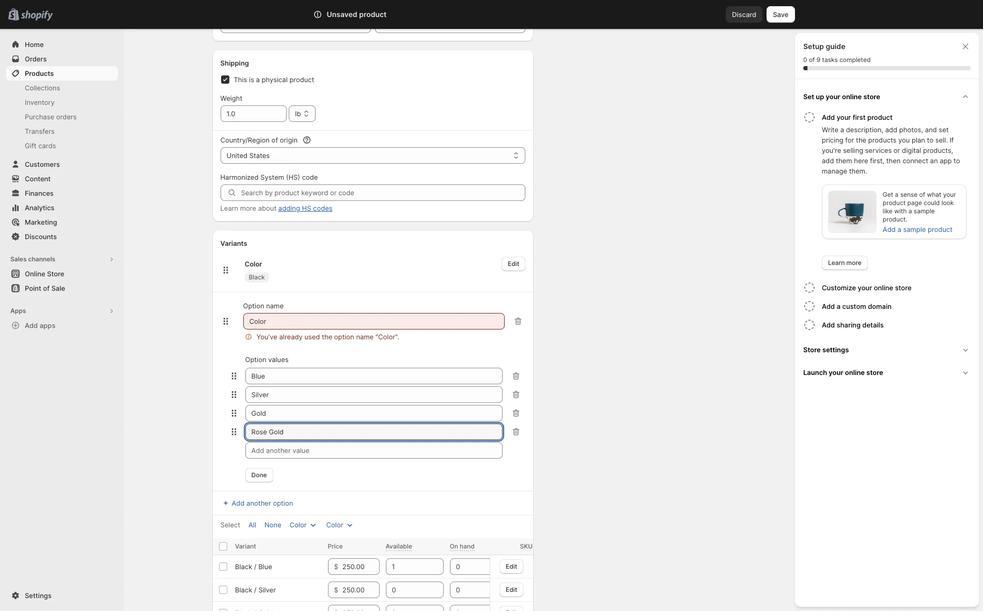 Task type: describe. For each thing, give the bounding box(es) containing it.
inventory
[[25, 98, 55, 106]]

add for details
[[822, 321, 835, 329]]

customize your online store button
[[822, 279, 975, 297]]

content link
[[6, 172, 118, 186]]

selling
[[844, 146, 864, 155]]

your for add your first product
[[837, 113, 852, 121]]

0 vertical spatial sample
[[914, 207, 935, 215]]

finances
[[25, 189, 54, 197]]

discard button
[[726, 6, 763, 23]]

SKU (Stock Keeping Unit) text field
[[220, 17, 371, 33]]

point of sale button
[[0, 281, 124, 296]]

products
[[25, 69, 54, 78]]

a inside "button"
[[837, 302, 841, 311]]

harmonized system (hs) code
[[220, 173, 318, 181]]

all
[[249, 521, 256, 529]]

done
[[251, 471, 267, 479]]

0 horizontal spatial store
[[47, 270, 64, 278]]

apps button
[[6, 304, 118, 318]]

variant
[[235, 543, 256, 551]]

learn more link
[[822, 256, 868, 270]]

add your first product element
[[802, 125, 975, 270]]

store for launch your online store
[[867, 369, 884, 377]]

0 horizontal spatial color
[[245, 260, 262, 268]]

1 horizontal spatial add
[[886, 126, 898, 134]]

add sharing details button
[[822, 316, 975, 334]]

write a description, add photos, and set pricing for the products you plan to sell. if you're selling services or digital products, add them here first, then connect an app to manage them.
[[822, 126, 961, 175]]

completed
[[840, 56, 871, 64]]

black / blue
[[235, 563, 272, 571]]

2 color button from the left
[[320, 518, 361, 532]]

add apps
[[25, 322, 55, 330]]

transfers link
[[6, 124, 118, 139]]

9
[[817, 56, 821, 64]]

1 vertical spatial sample
[[904, 225, 927, 234]]

adding hs codes link
[[279, 204, 333, 212]]

add for custom
[[822, 302, 835, 311]]

discard
[[732, 10, 757, 19]]

could
[[924, 199, 940, 207]]

learn for learn more
[[829, 259, 845, 267]]

of for 9
[[809, 56, 815, 64]]

(hs)
[[286, 173, 300, 181]]

customize your online store
[[822, 284, 912, 292]]

mark add a custom domain as done image
[[804, 300, 816, 313]]

edit inside dropdown button
[[508, 260, 520, 268]]

home link
[[6, 37, 118, 52]]

Add another value text field
[[245, 442, 503, 459]]

color for second the color dropdown button from the left
[[326, 521, 343, 529]]

look
[[942, 199, 954, 207]]

0 vertical spatial to
[[928, 136, 934, 144]]

customers
[[25, 160, 60, 169]]

blue
[[258, 563, 272, 571]]

you're
[[822, 146, 842, 155]]

code
[[302, 173, 318, 181]]

like
[[883, 207, 893, 215]]

your right up
[[826, 93, 841, 101]]

add another option
[[232, 499, 293, 508]]

gift
[[25, 142, 36, 150]]

settings link
[[6, 589, 118, 603]]

online store
[[25, 270, 64, 278]]

store inside setup guide dialog
[[804, 346, 821, 354]]

none button
[[258, 518, 288, 532]]

edit button for black / silver
[[500, 583, 524, 597]]

1 vertical spatial add
[[822, 157, 835, 165]]

sharing
[[837, 321, 861, 329]]

purchase
[[25, 113, 54, 121]]

Harmonized System (HS) code text field
[[241, 185, 526, 201]]

a down product.
[[898, 225, 902, 234]]

unsaved
[[327, 10, 358, 19]]

set up your online store
[[804, 93, 881, 101]]

collections
[[25, 84, 60, 92]]

Barcode (ISBN, UPC, GTIN, etc.) text field
[[375, 17, 526, 33]]

edit for black / blue
[[506, 563, 518, 570]]

a inside write a description, add photos, and set pricing for the products you plan to sell. if you're selling services or digital products, add them here first, then connect an app to manage them.
[[841, 126, 845, 134]]

add sharing details
[[822, 321, 884, 329]]

an
[[931, 157, 938, 165]]

select
[[220, 521, 240, 529]]

mark add your first product as done image
[[804, 111, 816, 124]]

store settings button
[[800, 339, 975, 361]]

customers link
[[6, 157, 118, 172]]

1 vertical spatial the
[[322, 333, 332, 341]]

marketing
[[25, 218, 57, 226]]

values
[[268, 356, 289, 364]]

lb
[[295, 110, 301, 118]]

set
[[939, 126, 949, 134]]

setup
[[804, 42, 824, 51]]

done button
[[245, 468, 273, 483]]

states
[[250, 151, 270, 160]]

sku
[[520, 543, 533, 551]]

setup guide dialog
[[796, 33, 980, 607]]

add a sample product button
[[877, 222, 959, 237]]

products link
[[6, 66, 118, 81]]

option values
[[245, 356, 289, 364]]

option for option values
[[245, 356, 266, 364]]

$ for black / blue
[[334, 563, 338, 571]]

search
[[359, 10, 381, 19]]

all button
[[242, 518, 263, 532]]

learn for learn more about adding hs codes
[[220, 204, 238, 212]]

add for option
[[232, 499, 245, 508]]

apps
[[10, 307, 26, 315]]

unsaved product
[[327, 10, 387, 19]]

you
[[899, 136, 910, 144]]

apps
[[40, 322, 55, 330]]

of for origin
[[272, 136, 278, 144]]

add apps button
[[6, 318, 118, 333]]

if
[[950, 136, 955, 144]]

0 of 9 tasks completed
[[804, 56, 871, 64]]

a right is
[[256, 75, 260, 84]]

customize
[[822, 284, 857, 292]]

gtin,
[[443, 5, 461, 13]]

sell.
[[936, 136, 948, 144]]

another
[[247, 499, 271, 508]]

point
[[25, 284, 41, 293]]

your for customize your online store
[[858, 284, 873, 292]]

finances link
[[6, 186, 118, 201]]

0 vertical spatial option
[[334, 333, 354, 341]]

product down the get
[[883, 199, 906, 207]]

sales channels button
[[6, 252, 118, 267]]

point of sale
[[25, 284, 65, 293]]

product right unsaved
[[359, 10, 387, 19]]

save button
[[767, 6, 795, 23]]

already
[[279, 333, 303, 341]]

a down page
[[909, 207, 913, 215]]

$ text field for silver
[[343, 582, 380, 599]]

them
[[836, 157, 853, 165]]

sales channels
[[10, 255, 55, 263]]

product inside button
[[868, 113, 893, 121]]

description,
[[847, 126, 884, 134]]



Task type: vqa. For each thing, say whether or not it's contained in the screenshot.
the bottom to
yes



Task type: locate. For each thing, give the bounding box(es) containing it.
of inside get a sense of what your product page could look like with a sample product. add a sample product
[[920, 191, 926, 198]]

0 vertical spatial edit button
[[500, 560, 524, 574]]

0
[[804, 56, 808, 64]]

product up description,
[[868, 113, 893, 121]]

home
[[25, 40, 44, 49]]

/ left silver
[[254, 586, 256, 594]]

country/region
[[220, 136, 270, 144]]

option inside add another option button
[[273, 499, 293, 508]]

0 vertical spatial the
[[857, 136, 867, 144]]

barcode
[[375, 5, 402, 13]]

you've already used the option name "color".
[[257, 333, 399, 341]]

country/region of origin
[[220, 136, 298, 144]]

more for learn more about adding hs codes
[[240, 204, 256, 212]]

settings
[[823, 346, 849, 354]]

color button right none
[[284, 518, 324, 532]]

1 horizontal spatial to
[[954, 157, 961, 165]]

to down and
[[928, 136, 934, 144]]

to right app at the top right of the page
[[954, 157, 961, 165]]

first
[[853, 113, 866, 121]]

you've
[[257, 333, 278, 341]]

system
[[261, 173, 284, 181]]

manage
[[822, 167, 848, 175]]

store
[[864, 93, 881, 101], [896, 284, 912, 292], [867, 369, 884, 377]]

$ text field for blue
[[343, 559, 380, 575]]

0 horizontal spatial name
[[266, 302, 284, 310]]

name up you've
[[266, 302, 284, 310]]

1 $ text field from the top
[[343, 559, 380, 575]]

learn inside add your first product element
[[829, 259, 845, 267]]

1 options element from the top
[[235, 563, 272, 571]]

and
[[926, 126, 938, 134]]

your up the look
[[944, 191, 957, 198]]

black up option name
[[249, 273, 265, 281]]

1 vertical spatial /
[[254, 586, 256, 594]]

0 vertical spatial edit
[[508, 260, 520, 268]]

/ left blue
[[254, 563, 256, 571]]

launch your online store
[[804, 369, 884, 377]]

digital
[[903, 146, 922, 155]]

online store button
[[0, 267, 124, 281]]

services
[[866, 146, 892, 155]]

of left origin
[[272, 136, 278, 144]]

0 horizontal spatial add
[[822, 157, 835, 165]]

option right used
[[334, 333, 354, 341]]

the inside write a description, add photos, and set pricing for the products you plan to sell. if you're selling services or digital products, add them here first, then connect an app to manage them.
[[857, 136, 867, 144]]

your up add a custom domain
[[858, 284, 873, 292]]

1 horizontal spatial more
[[847, 259, 862, 267]]

connect
[[903, 157, 929, 165]]

color for 1st the color dropdown button from the left
[[290, 521, 307, 529]]

photos,
[[900, 126, 924, 134]]

0 vertical spatial $ text field
[[343, 559, 380, 575]]

the down description,
[[857, 136, 867, 144]]

of up page
[[920, 191, 926, 198]]

more left about at left
[[240, 204, 256, 212]]

more up the customize your online store
[[847, 259, 862, 267]]

1 horizontal spatial the
[[857, 136, 867, 144]]

options element down variant
[[235, 563, 272, 571]]

1 horizontal spatial color
[[290, 521, 307, 529]]

mark customize your online store as done image
[[804, 282, 816, 294]]

0 vertical spatial black
[[249, 273, 265, 281]]

"color".
[[376, 333, 399, 341]]

add down product.
[[883, 225, 896, 234]]

launch
[[804, 369, 828, 377]]

1 vertical spatial $ text field
[[343, 582, 380, 599]]

store down store settings button
[[867, 369, 884, 377]]

/ for blue
[[254, 563, 256, 571]]

of for sale
[[43, 284, 50, 293]]

edit for black / silver
[[506, 586, 518, 594]]

up
[[816, 93, 825, 101]]

add inside add a custom domain "button"
[[822, 302, 835, 311]]

black for black / blue
[[235, 563, 252, 571]]

product right physical
[[290, 75, 314, 84]]

your for launch your online store
[[829, 369, 844, 377]]

online inside button
[[846, 369, 865, 377]]

product down the look
[[928, 225, 953, 234]]

or
[[894, 146, 901, 155]]

name
[[266, 302, 284, 310], [356, 333, 374, 341]]

0 vertical spatial online
[[843, 93, 862, 101]]

options element down black / silver
[[235, 609, 273, 612]]

0 horizontal spatial learn
[[220, 204, 238, 212]]

3 options element from the top
[[235, 609, 273, 612]]

sample
[[914, 207, 935, 215], [904, 225, 927, 234]]

0 vertical spatial options element
[[235, 563, 272, 571]]

1 vertical spatial option
[[245, 356, 266, 364]]

set up your online store button
[[800, 85, 975, 108]]

set
[[804, 93, 815, 101]]

your right 'launch'
[[829, 369, 844, 377]]

2 vertical spatial black
[[235, 586, 252, 594]]

store up 'launch'
[[804, 346, 821, 354]]

0 vertical spatial add
[[886, 126, 898, 134]]

/ for silver
[[254, 586, 256, 594]]

0 horizontal spatial more
[[240, 204, 256, 212]]

None number field
[[386, 559, 428, 575], [450, 559, 492, 575], [386, 582, 428, 599], [450, 582, 492, 599], [386, 605, 428, 612], [450, 605, 492, 612], [386, 559, 428, 575], [450, 559, 492, 575], [386, 582, 428, 599], [450, 582, 492, 599], [386, 605, 428, 612], [450, 605, 492, 612]]

Weight text field
[[220, 105, 287, 122]]

color right none button
[[290, 521, 307, 529]]

store for customize your online store
[[896, 284, 912, 292]]

online for launch your online store
[[846, 369, 865, 377]]

$ text field down price
[[343, 559, 380, 575]]

sense
[[901, 191, 918, 198]]

add another option button
[[214, 496, 299, 511]]

black for black / silver
[[235, 586, 252, 594]]

add up write
[[822, 113, 835, 121]]

Size text field
[[243, 313, 505, 330]]

1 vertical spatial option
[[273, 499, 293, 508]]

1 $ from the top
[[334, 563, 338, 571]]

custom
[[843, 302, 867, 311]]

add right mark add sharing details as done image on the bottom of page
[[822, 321, 835, 329]]

app
[[940, 157, 952, 165]]

add left another
[[232, 499, 245, 508]]

0 vertical spatial store
[[47, 270, 64, 278]]

a right write
[[841, 126, 845, 134]]

black left silver
[[235, 586, 252, 594]]

1 vertical spatial online
[[874, 284, 894, 292]]

option for option name
[[243, 302, 264, 310]]

learn
[[220, 204, 238, 212], [829, 259, 845, 267]]

learn more about adding hs codes
[[220, 204, 333, 212]]

hand
[[460, 543, 475, 551]]

2 $ text field from the top
[[343, 582, 380, 599]]

options element for black / silver edit button
[[235, 586, 276, 594]]

0 vertical spatial store
[[864, 93, 881, 101]]

add inside add another option button
[[232, 499, 245, 508]]

learn down harmonized
[[220, 204, 238, 212]]

price
[[328, 543, 343, 551]]

option up none
[[273, 499, 293, 508]]

0 vertical spatial /
[[254, 563, 256, 571]]

color button
[[284, 518, 324, 532], [320, 518, 361, 532]]

name down size text box
[[356, 333, 374, 341]]

edit button for black / blue
[[500, 560, 524, 574]]

1 horizontal spatial option
[[334, 333, 354, 341]]

option up you've
[[243, 302, 264, 310]]

$ text field
[[343, 559, 380, 575], [343, 582, 380, 599]]

1 vertical spatial store
[[896, 284, 912, 292]]

what
[[928, 191, 942, 198]]

a
[[256, 75, 260, 84], [841, 126, 845, 134], [896, 191, 899, 198], [909, 207, 913, 215], [898, 225, 902, 234], [837, 302, 841, 311]]

$ for black / silver
[[334, 586, 338, 594]]

0 horizontal spatial the
[[322, 333, 332, 341]]

more for learn more
[[847, 259, 862, 267]]

(isbn,
[[403, 5, 423, 13]]

online for customize your online store
[[874, 284, 894, 292]]

search button
[[342, 6, 642, 23]]

add inside add apps 'button'
[[25, 322, 38, 330]]

product.
[[883, 216, 908, 223]]

store inside launch your online store button
[[867, 369, 884, 377]]

is
[[249, 75, 254, 84]]

learn more
[[829, 259, 862, 267]]

inventory link
[[6, 95, 118, 110]]

products
[[869, 136, 897, 144]]

of left sale
[[43, 284, 50, 293]]

black for black
[[249, 273, 265, 281]]

add right mark add a custom domain as done icon at the right of page
[[822, 302, 835, 311]]

transfers
[[25, 127, 55, 135]]

mark add sharing details as done image
[[804, 319, 816, 331]]

available
[[386, 543, 412, 551]]

black down variant
[[235, 563, 252, 571]]

add left apps
[[25, 322, 38, 330]]

launch your online store button
[[800, 361, 975, 384]]

1 vertical spatial more
[[847, 259, 862, 267]]

2 vertical spatial options element
[[235, 609, 273, 612]]

add up the products
[[886, 126, 898, 134]]

analytics
[[25, 204, 54, 212]]

plan
[[912, 136, 926, 144]]

your left first
[[837, 113, 852, 121]]

1 vertical spatial learn
[[829, 259, 845, 267]]

color down variants
[[245, 260, 262, 268]]

product
[[359, 10, 387, 19], [290, 75, 314, 84], [868, 113, 893, 121], [883, 199, 906, 207], [928, 225, 953, 234]]

options element containing black / blue
[[235, 563, 272, 571]]

online up domain
[[874, 284, 894, 292]]

store inside customize your online store button
[[896, 284, 912, 292]]

save
[[773, 10, 789, 19]]

store inside set up your online store button
[[864, 93, 881, 101]]

0 vertical spatial name
[[266, 302, 284, 310]]

guide
[[826, 42, 846, 51]]

options element for black / blue edit button
[[235, 563, 272, 571]]

options element containing black / silver
[[235, 586, 276, 594]]

online down settings in the right of the page
[[846, 369, 865, 377]]

option left the values
[[245, 356, 266, 364]]

then
[[887, 157, 901, 165]]

online
[[843, 93, 862, 101], [874, 284, 894, 292], [846, 369, 865, 377]]

1 vertical spatial edit
[[506, 563, 518, 570]]

with
[[895, 207, 907, 215]]

a right the get
[[896, 191, 899, 198]]

$ text field up $ text box
[[343, 582, 380, 599]]

0 vertical spatial learn
[[220, 204, 238, 212]]

page
[[908, 199, 923, 207]]

color button up price
[[320, 518, 361, 532]]

on hand
[[450, 543, 475, 551]]

add inside get a sense of what your product page could look like with a sample product. add a sample product
[[883, 225, 896, 234]]

1 edit button from the top
[[500, 560, 524, 574]]

variants
[[220, 239, 247, 248]]

options element down black / blue at the left of page
[[235, 586, 276, 594]]

store up sale
[[47, 270, 64, 278]]

of left "9"
[[809, 56, 815, 64]]

1 vertical spatial name
[[356, 333, 374, 341]]

2 edit button from the top
[[500, 583, 524, 597]]

weight
[[220, 94, 243, 102]]

2 / from the top
[[254, 586, 256, 594]]

barcode (isbn, upc, gtin, etc.)
[[375, 5, 477, 13]]

sample down product.
[[904, 225, 927, 234]]

0 vertical spatial more
[[240, 204, 256, 212]]

sample down could
[[914, 207, 935, 215]]

shopify image
[[21, 11, 53, 21]]

2 vertical spatial store
[[867, 369, 884, 377]]

online up add your first product
[[843, 93, 862, 101]]

add for first
[[822, 113, 835, 121]]

0 vertical spatial $
[[334, 563, 338, 571]]

1 vertical spatial $
[[334, 586, 338, 594]]

2 $ from the top
[[334, 586, 338, 594]]

0 horizontal spatial to
[[928, 136, 934, 144]]

1 vertical spatial edit button
[[500, 583, 524, 597]]

0 vertical spatial option
[[243, 302, 264, 310]]

1 horizontal spatial name
[[356, 333, 374, 341]]

1 vertical spatial store
[[804, 346, 821, 354]]

1 horizontal spatial store
[[804, 346, 821, 354]]

tasks
[[823, 56, 838, 64]]

setup guide
[[804, 42, 846, 51]]

0 horizontal spatial option
[[273, 499, 293, 508]]

1 vertical spatial to
[[954, 157, 961, 165]]

add inside add your first product button
[[822, 113, 835, 121]]

2 options element from the top
[[235, 586, 276, 594]]

details
[[863, 321, 884, 329]]

on
[[450, 543, 458, 551]]

store up add a custom domain "button"
[[896, 284, 912, 292]]

content
[[25, 175, 51, 183]]

for
[[846, 136, 855, 144]]

options element
[[235, 563, 272, 571], [235, 586, 276, 594], [235, 609, 273, 612]]

your inside button
[[829, 369, 844, 377]]

$ text field
[[343, 605, 380, 612]]

a left custom
[[837, 302, 841, 311]]

edit
[[508, 260, 520, 268], [506, 563, 518, 570], [506, 586, 518, 594]]

none
[[265, 521, 282, 529]]

sales
[[10, 255, 27, 263]]

color up price
[[326, 521, 343, 529]]

store up first
[[864, 93, 881, 101]]

1 vertical spatial options element
[[235, 586, 276, 594]]

color
[[245, 260, 262, 268], [290, 521, 307, 529], [326, 521, 343, 529]]

of inside button
[[43, 284, 50, 293]]

learn up customize
[[829, 259, 845, 267]]

add your first product button
[[822, 108, 975, 125]]

collections link
[[6, 81, 118, 95]]

the right used
[[322, 333, 332, 341]]

2 vertical spatial edit
[[506, 586, 518, 594]]

add inside add sharing details button
[[822, 321, 835, 329]]

your inside get a sense of what your product page could look like with a sample product. add a sample product
[[944, 191, 957, 198]]

purchase orders
[[25, 113, 77, 121]]

orders
[[25, 55, 47, 63]]

1 color button from the left
[[284, 518, 324, 532]]

store settings
[[804, 346, 849, 354]]

2 vertical spatial online
[[846, 369, 865, 377]]

purchase orders link
[[6, 110, 118, 124]]

1 vertical spatial black
[[235, 563, 252, 571]]

1 horizontal spatial learn
[[829, 259, 845, 267]]

point of sale link
[[6, 281, 118, 296]]

add down you're
[[822, 157, 835, 165]]

more inside add your first product element
[[847, 259, 862, 267]]

2 horizontal spatial color
[[326, 521, 343, 529]]

1 / from the top
[[254, 563, 256, 571]]

None text field
[[245, 387, 503, 403]]

None text field
[[245, 368, 503, 385], [245, 405, 503, 422], [245, 424, 503, 440], [245, 368, 503, 385], [245, 405, 503, 422], [245, 424, 503, 440]]



